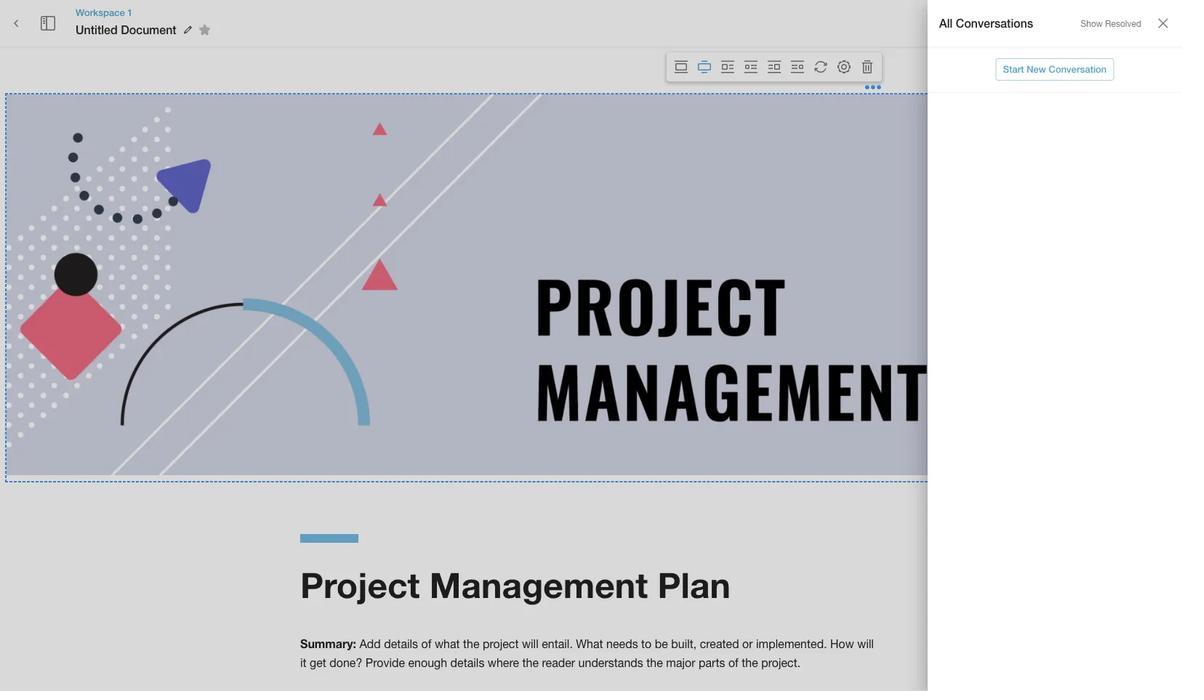 Task type: locate. For each thing, give the bounding box(es) containing it.
the
[[463, 638, 480, 651], [523, 657, 539, 670], [647, 657, 663, 670], [742, 657, 759, 670]]

of right parts on the bottom of the page
[[729, 657, 739, 670]]

workspace 1
[[76, 6, 133, 18]]

js button
[[927, 9, 955, 37]]

details
[[384, 638, 418, 651], [451, 657, 485, 670]]

all
[[940, 16, 953, 30]]

show
[[1081, 19, 1104, 29]]

it
[[300, 657, 307, 670]]

start new conversation
[[1004, 64, 1107, 75]]

0 horizontal spatial details
[[384, 638, 418, 651]]

0 horizontal spatial will
[[522, 638, 539, 651]]

done?
[[330, 657, 363, 670]]

the down be
[[647, 657, 663, 670]]

management
[[430, 564, 648, 606]]

reader
[[542, 657, 576, 670]]

0 horizontal spatial of
[[422, 638, 432, 651]]

project
[[300, 564, 420, 606]]

workspace 1 link
[[76, 6, 216, 19]]

of up enough
[[422, 638, 432, 651]]

1 horizontal spatial of
[[729, 657, 739, 670]]

project.
[[762, 657, 801, 670]]

what
[[435, 638, 460, 651]]

1 horizontal spatial details
[[451, 657, 485, 670]]

get
[[310, 657, 327, 670]]

or
[[743, 638, 753, 651]]

summary:
[[300, 637, 357, 651]]

conversations
[[957, 16, 1034, 30]]

be
[[655, 638, 668, 651]]

will left "entail."
[[522, 638, 539, 651]]

details up provide
[[384, 638, 418, 651]]

will right how on the bottom right
[[858, 638, 875, 651]]

details down what in the left bottom of the page
[[451, 657, 485, 670]]

2 will from the left
[[858, 638, 875, 651]]

1 vertical spatial of
[[729, 657, 739, 670]]

add
[[360, 638, 381, 651]]

will
[[522, 638, 539, 651], [858, 638, 875, 651]]

built,
[[672, 638, 697, 651]]

untitled
[[76, 23, 118, 37]]

of
[[422, 638, 432, 651], [729, 657, 739, 670]]

project management plan
[[300, 564, 731, 606]]

1 horizontal spatial will
[[858, 638, 875, 651]]

resolved
[[1106, 19, 1142, 29]]

where
[[488, 657, 520, 670]]

created
[[700, 638, 740, 651]]

0 vertical spatial of
[[422, 638, 432, 651]]



Task type: describe. For each thing, give the bounding box(es) containing it.
1 vertical spatial details
[[451, 657, 485, 670]]

start
[[1004, 64, 1025, 75]]

1 will from the left
[[522, 638, 539, 651]]

more button
[[1119, 12, 1165, 34]]

enough
[[408, 657, 448, 670]]

the right what in the left bottom of the page
[[463, 638, 480, 651]]

needs
[[607, 638, 638, 651]]

1
[[128, 6, 133, 18]]

show resolved
[[1081, 19, 1142, 29]]

untitled document
[[76, 23, 177, 37]]

parts
[[699, 657, 726, 670]]

the right where
[[523, 657, 539, 670]]

provide
[[366, 657, 405, 670]]

how
[[831, 638, 855, 651]]

favorite image
[[196, 21, 214, 39]]

js
[[938, 18, 944, 28]]

what
[[576, 638, 604, 651]]

all conversations
[[940, 16, 1034, 30]]

0 vertical spatial details
[[384, 638, 418, 651]]

new
[[1027, 64, 1047, 75]]

implemented.
[[757, 638, 828, 651]]

add details of what the project will entail. what needs to be built, created or implemented. how will it get done? provide enough details where the reader understands the major parts of the project.
[[300, 638, 878, 670]]

start new conversation button
[[997, 58, 1115, 81]]

project
[[483, 638, 519, 651]]

major
[[667, 657, 696, 670]]

document
[[121, 23, 177, 37]]

conversation
[[1049, 64, 1107, 75]]

entail.
[[542, 638, 573, 651]]

to
[[642, 638, 652, 651]]

understands
[[579, 657, 644, 670]]

more
[[1131, 18, 1153, 29]]

plan
[[658, 564, 731, 606]]

the down or
[[742, 657, 759, 670]]

workspace
[[76, 6, 125, 18]]



Task type: vqa. For each thing, say whether or not it's contained in the screenshot.
details
yes



